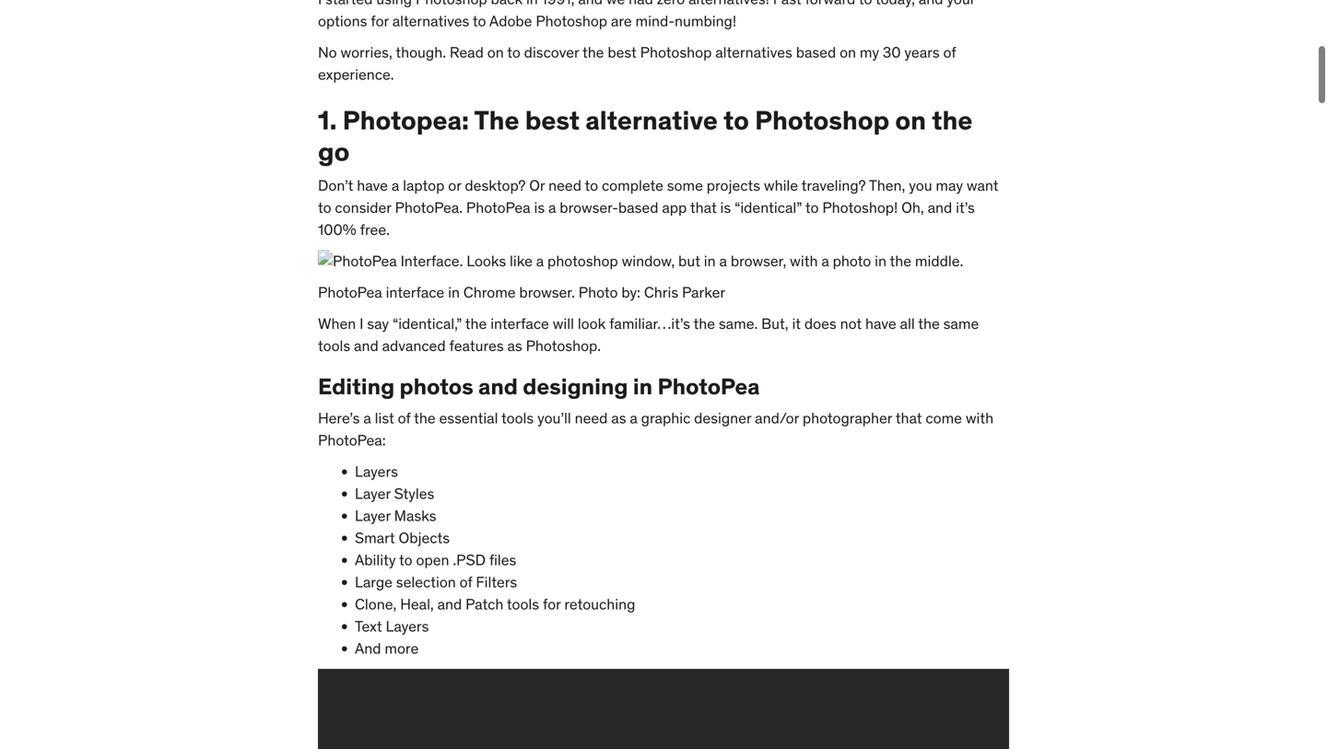 Task type: vqa. For each thing, say whether or not it's contained in the screenshot.
ultimate photoshop training: from beginner to pro 2024 + ai
no



Task type: describe. For each thing, give the bounding box(es) containing it.
to inside no worries, though. read on to discover the best photoshop alternatives based on my 30 years of experience.
[[507, 44, 521, 63]]

browser-
[[560, 199, 618, 218]]

tools inside the when i say "identical," the interface will look familiar…it's the same. but, it does not have all the same tools and advanced features as photoshop.
[[318, 337, 350, 356]]

here's
[[318, 410, 360, 429]]

tools inside "editing photos and designing in photopea here's a list of the essential tools you'll need as a graphic designer and/or photographer that come with photopea:"
[[501, 410, 534, 429]]

to up browser-
[[585, 177, 598, 196]]

options
[[318, 13, 367, 32]]

zero
[[657, 0, 685, 9]]

list
[[375, 410, 394, 429]]

photoshop up read on the top of page
[[416, 0, 487, 9]]

and
[[355, 640, 381, 659]]

projects
[[707, 177, 760, 196]]

"identical,"
[[393, 315, 462, 334]]

back
[[491, 0, 523, 9]]

to down don't
[[318, 199, 331, 218]]

laptop
[[403, 177, 445, 196]]

based inside no worries, though. read on to discover the best photoshop alternatives based on my 30 years of experience.
[[796, 44, 836, 63]]

editing photos and designing in photopea here's a list of the essential tools you'll need as a graphic designer and/or photographer that come with photopea:
[[318, 374, 994, 451]]

and inside 1. photopea: the best alternative to photoshop on the go don't have a laptop or desktop? or need to complete some projects while traveling? then, you may want to consider photopea. photopea is a browser-based app that is "identical" to photoshop! oh, and it's 100% free.
[[928, 199, 952, 218]]

retouching
[[564, 596, 635, 615]]

or
[[529, 177, 545, 196]]

for inside layers layer styles layer masks smart objects ability to open .psd files large selection of filters clone, heal, and patch tools for retouching text layers and more
[[543, 596, 561, 615]]

desktop?
[[465, 177, 526, 196]]

don't
[[318, 177, 353, 196]]

1.
[[318, 105, 337, 137]]

more
[[385, 640, 419, 659]]

as inside "editing photos and designing in photopea here's a list of the essential tools you'll need as a graphic designer and/or photographer that come with photopea:"
[[611, 410, 626, 429]]

parker
[[682, 284, 725, 303]]

designing
[[523, 374, 628, 401]]

open
[[416, 552, 449, 571]]

graphic
[[641, 410, 691, 429]]

the inside no worries, though. read on to discover the best photoshop alternatives based on my 30 years of experience.
[[582, 44, 604, 63]]

using
[[376, 0, 412, 9]]

browser.
[[519, 284, 575, 303]]

and inside the when i say "identical," the interface will look familiar…it's the same. but, it does not have all the same tools and advanced features as photoshop.
[[354, 337, 379, 356]]

have inside the when i say "identical," the interface will look familiar…it's the same. but, it does not have all the same tools and advanced features as photoshop.
[[865, 315, 896, 334]]

will
[[553, 315, 574, 334]]

2 is from the left
[[720, 199, 731, 218]]

1 is from the left
[[534, 199, 545, 218]]

started
[[325, 0, 373, 9]]

photopea interface. looks like a photoshop window, but in a browser, with a photo in the middle. image
[[318, 251, 963, 273]]

i inside the when i say "identical," the interface will look familiar…it's the same. but, it does not have all the same tools and advanced features as photoshop.
[[360, 315, 364, 334]]

we
[[606, 0, 625, 9]]

alternative
[[585, 105, 718, 137]]

0 vertical spatial interface
[[386, 284, 444, 303]]

you
[[909, 177, 932, 196]]

read
[[450, 44, 484, 63]]

essential
[[439, 410, 498, 429]]

fast
[[773, 0, 801, 9]]

today,
[[875, 0, 915, 9]]

heal,
[[400, 596, 434, 615]]

and inside layers layer styles layer masks smart objects ability to open .psd files large selection of filters clone, heal, and patch tools for retouching text layers and more
[[437, 596, 462, 615]]

numbing!
[[675, 13, 736, 32]]

a left list
[[363, 410, 371, 429]]

photoshop.
[[526, 337, 601, 356]]

by:
[[621, 284, 641, 303]]

1 vertical spatial layers
[[386, 618, 429, 637]]

1 horizontal spatial on
[[840, 44, 856, 63]]

chrome
[[463, 284, 516, 303]]

layers layer styles layer masks smart objects ability to open .psd files large selection of filters clone, heal, and patch tools for retouching text layers and more
[[355, 463, 635, 659]]

clone,
[[355, 596, 397, 615]]

look
[[578, 315, 606, 334]]

while
[[764, 177, 798, 196]]

1 layer from the top
[[355, 485, 391, 504]]

ability
[[355, 552, 396, 571]]

though.
[[396, 44, 446, 63]]

the down parker
[[693, 315, 715, 334]]

the
[[474, 105, 519, 137]]

photopea:
[[343, 105, 469, 137]]

selection
[[396, 574, 456, 593]]

editing
[[318, 374, 395, 401]]

as inside the when i say "identical," the interface will look familiar…it's the same. but, it does not have all the same tools and advanced features as photoshop.
[[507, 337, 522, 356]]

large
[[355, 574, 393, 593]]

based inside 1. photopea: the best alternative to photoshop on the go don't have a laptop or desktop? or need to complete some projects while traveling? then, you may want to consider photopea. photopea is a browser-based app that is "identical" to photoshop! oh, and it's 100% free.
[[618, 199, 658, 218]]

and left your
[[919, 0, 943, 9]]

to inside layers layer styles layer masks smart objects ability to open .psd files large selection of filters clone, heal, and patch tools for retouching text layers and more
[[399, 552, 413, 571]]

had
[[629, 0, 653, 9]]

same
[[943, 315, 979, 334]]

and left 'we'
[[578, 0, 603, 9]]

chris
[[644, 284, 678, 303]]

"identical"
[[735, 199, 802, 218]]

0 vertical spatial layers
[[355, 463, 398, 482]]

when i say "identical," the interface will look familiar…it's the same. but, it does not have all the same tools and advanced features as photoshop.
[[318, 315, 979, 356]]

filters
[[476, 574, 517, 593]]

photopea inside 1. photopea: the best alternative to photoshop on the go don't have a laptop or desktop? or need to complete some projects while traveling? then, you may want to consider photopea. photopea is a browser-based app that is "identical" to photoshop! oh, and it's 100% free.
[[466, 199, 530, 218]]

the inside 1. photopea: the best alternative to photoshop on the go don't have a laptop or desktop? or need to complete some projects while traveling? then, you may want to consider photopea. photopea is a browser-based app that is "identical" to photoshop! oh, and it's 100% free.
[[932, 105, 973, 137]]

when
[[318, 315, 356, 334]]

the inside "editing photos and designing in photopea here's a list of the essential tools you'll need as a graphic designer and/or photographer that come with photopea:"
[[414, 410, 436, 429]]

1. photopea: the best alternative to photoshop on the go don't have a laptop or desktop? or need to complete some projects while traveling? then, you may want to consider photopea. photopea is a browser-based app that is "identical" to photoshop! oh, and it's 100% free.
[[318, 105, 999, 240]]

alternatives!
[[689, 0, 769, 9]]

same.
[[719, 315, 758, 334]]

my
[[860, 44, 879, 63]]

masks
[[394, 508, 436, 526]]

familiar…it's
[[609, 315, 690, 334]]

files
[[489, 552, 516, 571]]

or
[[448, 177, 461, 196]]

30
[[883, 44, 901, 63]]



Task type: locate. For each thing, give the bounding box(es) containing it.
1 vertical spatial photopea
[[318, 284, 382, 303]]

in left chrome
[[448, 284, 460, 303]]

is down projects at right
[[720, 199, 731, 218]]

1 vertical spatial have
[[865, 315, 896, 334]]

photopea:
[[318, 432, 386, 451]]

interface down photopea interface in chrome browser. photo by: chris parker
[[490, 315, 549, 334]]

to left open
[[399, 552, 413, 571]]

photopea down desktop?
[[466, 199, 530, 218]]

experience.
[[318, 66, 394, 85]]

that inside 1. photopea: the best alternative to photoshop on the go don't have a laptop or desktop? or need to complete some projects while traveling? then, you may want to consider photopea. photopea is a browser-based app that is "identical" to photoshop! oh, and it's 100% free.
[[690, 199, 717, 218]]

100%
[[318, 221, 356, 240]]

a
[[392, 177, 399, 196], [548, 199, 556, 218], [363, 410, 371, 429], [630, 410, 638, 429]]

of
[[943, 44, 956, 63], [398, 410, 411, 429], [460, 574, 472, 593]]

1 vertical spatial for
[[543, 596, 561, 615]]

1 horizontal spatial in
[[526, 0, 538, 9]]

best inside 1. photopea: the best alternative to photoshop on the go don't have a laptop or desktop? or need to complete some projects while traveling? then, you may want to consider photopea. photopea is a browser-based app that is "identical" to photoshop! oh, and it's 100% free.
[[525, 105, 580, 137]]

0 vertical spatial alternatives
[[392, 13, 469, 32]]

to
[[859, 0, 872, 9], [473, 13, 486, 32], [507, 44, 521, 63], [724, 105, 749, 137], [585, 177, 598, 196], [318, 199, 331, 218], [805, 199, 819, 218], [399, 552, 413, 571]]

it's
[[956, 199, 975, 218]]

0 horizontal spatial of
[[398, 410, 411, 429]]

tools inside layers layer styles layer masks smart objects ability to open .psd files large selection of filters clone, heal, and patch tools for retouching text layers and more
[[507, 596, 539, 615]]

that inside "editing photos and designing in photopea here's a list of the essential tools you'll need as a graphic designer and/or photographer that come with photopea:"
[[896, 410, 922, 429]]

a left laptop
[[392, 177, 399, 196]]

and down say at the left top of the page
[[354, 337, 379, 356]]

1 vertical spatial of
[[398, 410, 411, 429]]

photopea interface in chrome browser. photo by: chris parker
[[318, 284, 725, 303]]

1 vertical spatial interface
[[490, 315, 549, 334]]

2 vertical spatial photopea
[[658, 374, 760, 401]]

on right read on the top of page
[[487, 44, 504, 63]]

alternatives inside 'i started using photoshop back in 1991, and we had zero alternatives! fast forward to today, and your options for alternatives to adobe photoshop are mind-numbing!'
[[392, 13, 469, 32]]

1 vertical spatial alternatives
[[715, 44, 792, 63]]

layers down photopea:
[[355, 463, 398, 482]]

photoshop down 1991,
[[536, 13, 607, 32]]

2 vertical spatial of
[[460, 574, 472, 593]]

the right discover
[[582, 44, 604, 63]]

2 horizontal spatial of
[[943, 44, 956, 63]]

0 vertical spatial i
[[318, 0, 322, 9]]

1 horizontal spatial of
[[460, 574, 472, 593]]

1 vertical spatial tools
[[501, 410, 534, 429]]

on
[[487, 44, 504, 63], [840, 44, 856, 63], [895, 105, 926, 137]]

no worries, though. read on to discover the best photoshop alternatives based on my 30 years of experience.
[[318, 44, 956, 85]]

designer
[[694, 410, 751, 429]]

based down the complete
[[618, 199, 658, 218]]

to down adobe
[[507, 44, 521, 63]]

1 horizontal spatial is
[[720, 199, 731, 218]]

photos
[[400, 374, 473, 401]]

patch
[[466, 596, 504, 615]]

i left say at the left top of the page
[[360, 315, 364, 334]]

the up features
[[465, 315, 487, 334]]

photoshop inside no worries, though. read on to discover the best photoshop alternatives based on my 30 years of experience.
[[640, 44, 712, 63]]

photopea
[[466, 199, 530, 218], [318, 284, 382, 303], [658, 374, 760, 401]]

of down the .psd
[[460, 574, 472, 593]]

0 horizontal spatial in
[[448, 284, 460, 303]]

may
[[936, 177, 963, 196]]

in up graphic
[[633, 374, 653, 401]]

0 horizontal spatial best
[[525, 105, 580, 137]]

based
[[796, 44, 836, 63], [618, 199, 658, 218]]

as left graphic
[[611, 410, 626, 429]]

free.
[[360, 221, 390, 240]]

to left today,
[[859, 0, 872, 9]]

0 vertical spatial as
[[507, 337, 522, 356]]

your
[[947, 0, 975, 9]]

is down or
[[534, 199, 545, 218]]

layer up smart
[[355, 508, 391, 526]]

but,
[[761, 315, 789, 334]]

0 vertical spatial that
[[690, 199, 717, 218]]

all
[[900, 315, 915, 334]]

of inside layers layer styles layer masks smart objects ability to open .psd files large selection of filters clone, heal, and patch tools for retouching text layers and more
[[460, 574, 472, 593]]

of inside "editing photos and designing in photopea here's a list of the essential tools you'll need as a graphic designer and/or photographer that come with photopea:"
[[398, 410, 411, 429]]

to left adobe
[[473, 13, 486, 32]]

0 vertical spatial in
[[526, 0, 538, 9]]

best inside no worries, though. read on to discover the best photoshop alternatives based on my 30 years of experience.
[[608, 44, 637, 63]]

i started using photoshop back in 1991, and we had zero alternatives! fast forward to today, and your options for alternatives to adobe photoshop are mind-numbing!
[[318, 0, 975, 32]]

need right or
[[548, 177, 581, 196]]

0 vertical spatial based
[[796, 44, 836, 63]]

photoshop!
[[822, 199, 898, 218]]

have inside 1. photopea: the best alternative to photoshop on the go don't have a laptop or desktop? or need to complete some projects while traveling? then, you may want to consider photopea. photopea is a browser-based app that is "identical" to photoshop! oh, and it's 100% free.
[[357, 177, 388, 196]]

traveling?
[[801, 177, 866, 196]]

then,
[[869, 177, 905, 196]]

photopea up designer
[[658, 374, 760, 401]]

years
[[904, 44, 940, 63]]

interface
[[386, 284, 444, 303], [490, 315, 549, 334]]

a left graphic
[[630, 410, 638, 429]]

styles
[[394, 485, 434, 504]]

1 vertical spatial as
[[611, 410, 626, 429]]

photographer
[[803, 410, 892, 429]]

.psd
[[453, 552, 486, 571]]

i
[[318, 0, 322, 9], [360, 315, 364, 334]]

in inside 'i started using photoshop back in 1991, and we had zero alternatives! fast forward to today, and your options for alternatives to adobe photoshop are mind-numbing!'
[[526, 0, 538, 9]]

as right features
[[507, 337, 522, 356]]

1 horizontal spatial as
[[611, 410, 626, 429]]

features
[[449, 337, 504, 356]]

2 horizontal spatial in
[[633, 374, 653, 401]]

tools down when
[[318, 337, 350, 356]]

1 vertical spatial that
[[896, 410, 922, 429]]

come
[[926, 410, 962, 429]]

for left 'retouching'
[[543, 596, 561, 615]]

tools down filters in the bottom left of the page
[[507, 596, 539, 615]]

photoshop up traveling?
[[755, 105, 889, 137]]

1 horizontal spatial best
[[608, 44, 637, 63]]

1 horizontal spatial based
[[796, 44, 836, 63]]

oh,
[[901, 199, 924, 218]]

on left my
[[840, 44, 856, 63]]

for down using
[[371, 13, 389, 32]]

need
[[548, 177, 581, 196], [575, 410, 608, 429]]

2 layer from the top
[[355, 508, 391, 526]]

0 horizontal spatial is
[[534, 199, 545, 218]]

0 vertical spatial tools
[[318, 337, 350, 356]]

discover
[[524, 44, 579, 63]]

2 horizontal spatial on
[[895, 105, 926, 137]]

0 vertical spatial for
[[371, 13, 389, 32]]

that down some
[[690, 199, 717, 218]]

0 horizontal spatial for
[[371, 13, 389, 32]]

0 horizontal spatial as
[[507, 337, 522, 356]]

does
[[804, 315, 837, 334]]

0 vertical spatial layer
[[355, 485, 391, 504]]

1 vertical spatial layer
[[355, 508, 391, 526]]

of right years
[[943, 44, 956, 63]]

go
[[318, 136, 350, 168]]

to up projects at right
[[724, 105, 749, 137]]

0 vertical spatial best
[[608, 44, 637, 63]]

0 vertical spatial need
[[548, 177, 581, 196]]

in right back at the left
[[526, 0, 538, 9]]

no
[[318, 44, 337, 63]]

need inside "editing photos and designing in photopea here's a list of the essential tools you'll need as a graphic designer and/or photographer that come with photopea:"
[[575, 410, 608, 429]]

and up essential
[[478, 374, 518, 401]]

are
[[611, 13, 632, 32]]

photo
[[579, 284, 618, 303]]

1 vertical spatial based
[[618, 199, 658, 218]]

best
[[608, 44, 637, 63], [525, 105, 580, 137]]

alternatives up though.
[[392, 13, 469, 32]]

objects
[[399, 530, 450, 549]]

interface up "identical,"
[[386, 284, 444, 303]]

have up consider
[[357, 177, 388, 196]]

adobe
[[489, 13, 532, 32]]

1991,
[[542, 0, 575, 9]]

alternatives down alternatives!
[[715, 44, 792, 63]]

of right list
[[398, 410, 411, 429]]

the right all
[[918, 315, 940, 334]]

and down selection at left
[[437, 596, 462, 615]]

0 horizontal spatial alternatives
[[392, 13, 469, 32]]

worries,
[[341, 44, 392, 63]]

in inside "editing photos and designing in photopea here's a list of the essential tools you'll need as a graphic designer and/or photographer that come with photopea:"
[[633, 374, 653, 401]]

0 horizontal spatial i
[[318, 0, 322, 9]]

want
[[967, 177, 999, 196]]

1 vertical spatial need
[[575, 410, 608, 429]]

and inside "editing photos and designing in photopea here's a list of the essential tools you'll need as a graphic designer and/or photographer that come with photopea:"
[[478, 374, 518, 401]]

some
[[667, 177, 703, 196]]

need down the designing
[[575, 410, 608, 429]]

and down the may
[[928, 199, 952, 218]]

tools left you'll
[[501, 410, 534, 429]]

2 vertical spatial in
[[633, 374, 653, 401]]

alternatives inside no worries, though. read on to discover the best photoshop alternatives based on my 30 years of experience.
[[715, 44, 792, 63]]

text
[[355, 618, 382, 637]]

1 horizontal spatial that
[[896, 410, 922, 429]]

1 horizontal spatial alternatives
[[715, 44, 792, 63]]

1 horizontal spatial i
[[360, 315, 364, 334]]

as
[[507, 337, 522, 356], [611, 410, 626, 429]]

based down forward
[[796, 44, 836, 63]]

i up options
[[318, 0, 322, 9]]

app
[[662, 199, 687, 218]]

1 vertical spatial best
[[525, 105, 580, 137]]

2 horizontal spatial photopea
[[658, 374, 760, 401]]

1 horizontal spatial for
[[543, 596, 561, 615]]

0 horizontal spatial photopea
[[318, 284, 382, 303]]

1 horizontal spatial photopea
[[466, 199, 530, 218]]

photoshop inside 1. photopea: the best alternative to photoshop on the go don't have a laptop or desktop? or need to complete some projects while traveling? then, you may want to consider photopea. photopea is a browser-based app that is "identical" to photoshop! oh, and it's 100% free.
[[755, 105, 889, 137]]

2 vertical spatial tools
[[507, 596, 539, 615]]

for inside 'i started using photoshop back in 1991, and we had zero alternatives! fast forward to today, and your options for alternatives to adobe photoshop are mind-numbing!'
[[371, 13, 389, 32]]

smart
[[355, 530, 395, 549]]

layers
[[355, 463, 398, 482], [386, 618, 429, 637]]

best right the
[[525, 105, 580, 137]]

photoshop down mind-
[[640, 44, 712, 63]]

1 horizontal spatial interface
[[490, 315, 549, 334]]

for
[[371, 13, 389, 32], [543, 596, 561, 615]]

photopea inside "editing photos and designing in photopea here's a list of the essential tools you'll need as a graphic designer and/or photographer that come with photopea:"
[[658, 374, 760, 401]]

and/or
[[755, 410, 799, 429]]

layers up the 'more'
[[386, 618, 429, 637]]

that
[[690, 199, 717, 218], [896, 410, 922, 429]]

tools
[[318, 337, 350, 356], [501, 410, 534, 429], [507, 596, 539, 615]]

0 horizontal spatial on
[[487, 44, 504, 63]]

the up the may
[[932, 105, 973, 137]]

with
[[966, 410, 994, 429]]

advanced
[[382, 337, 446, 356]]

0 vertical spatial of
[[943, 44, 956, 63]]

1 vertical spatial in
[[448, 284, 460, 303]]

best down are
[[608, 44, 637, 63]]

1 horizontal spatial have
[[865, 315, 896, 334]]

of inside no worries, though. read on to discover the best photoshop alternatives based on my 30 years of experience.
[[943, 44, 956, 63]]

0 horizontal spatial have
[[357, 177, 388, 196]]

0 vertical spatial have
[[357, 177, 388, 196]]

0 horizontal spatial based
[[618, 199, 658, 218]]

have left all
[[865, 315, 896, 334]]

mind-
[[635, 13, 675, 32]]

on up you
[[895, 105, 926, 137]]

layer left styles
[[355, 485, 391, 504]]

to down traveling?
[[805, 199, 819, 218]]

photoshop
[[416, 0, 487, 9], [536, 13, 607, 32], [640, 44, 712, 63], [755, 105, 889, 137]]

on inside 1. photopea: the best alternative to photoshop on the go don't have a laptop or desktop? or need to complete some projects while traveling? then, you may want to consider photopea. photopea is a browser-based app that is "identical" to photoshop! oh, and it's 100% free.
[[895, 105, 926, 137]]

the down photos
[[414, 410, 436, 429]]

0 horizontal spatial interface
[[386, 284, 444, 303]]

i inside 'i started using photoshop back in 1991, and we had zero alternatives! fast forward to today, and your options for alternatives to adobe photoshop are mind-numbing!'
[[318, 0, 322, 9]]

forward
[[805, 0, 856, 9]]

1 vertical spatial i
[[360, 315, 364, 334]]

that left come
[[896, 410, 922, 429]]

and
[[578, 0, 603, 9], [919, 0, 943, 9], [928, 199, 952, 218], [354, 337, 379, 356], [478, 374, 518, 401], [437, 596, 462, 615]]

0 horizontal spatial that
[[690, 199, 717, 218]]

interface inside the when i say "identical," the interface will look familiar…it's the same. but, it does not have all the same tools and advanced features as photoshop.
[[490, 315, 549, 334]]

is
[[534, 199, 545, 218], [720, 199, 731, 218]]

0 vertical spatial photopea
[[466, 199, 530, 218]]

need inside 1. photopea: the best alternative to photoshop on the go don't have a laptop or desktop? or need to complete some projects while traveling? then, you may want to consider photopea. photopea is a browser-based app that is "identical" to photoshop! oh, and it's 100% free.
[[548, 177, 581, 196]]

the
[[582, 44, 604, 63], [932, 105, 973, 137], [465, 315, 487, 334], [693, 315, 715, 334], [918, 315, 940, 334], [414, 410, 436, 429]]

consider
[[335, 199, 391, 218]]

a left browser-
[[548, 199, 556, 218]]

photopea.
[[395, 199, 463, 218]]

photopea up when
[[318, 284, 382, 303]]

not
[[840, 315, 862, 334]]



